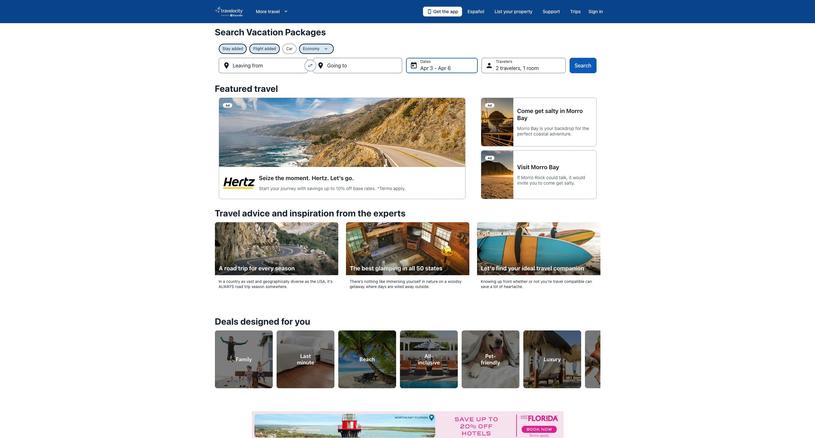 Task type: vqa. For each thing, say whether or not it's contained in the screenshot.
Previous "IMAGE"
yes



Task type: locate. For each thing, give the bounding box(es) containing it.
download the app button image
[[427, 9, 432, 14]]

previous image
[[211, 354, 219, 362]]

main content
[[0, 23, 816, 439]]

travelocity logo image
[[215, 6, 243, 17]]

featured travel region
[[211, 80, 605, 204]]



Task type: describe. For each thing, give the bounding box(es) containing it.
swap origin and destination values image
[[308, 63, 314, 68]]

next image
[[597, 354, 605, 362]]

travel advice and inspiration from the experts region
[[211, 204, 605, 301]]



